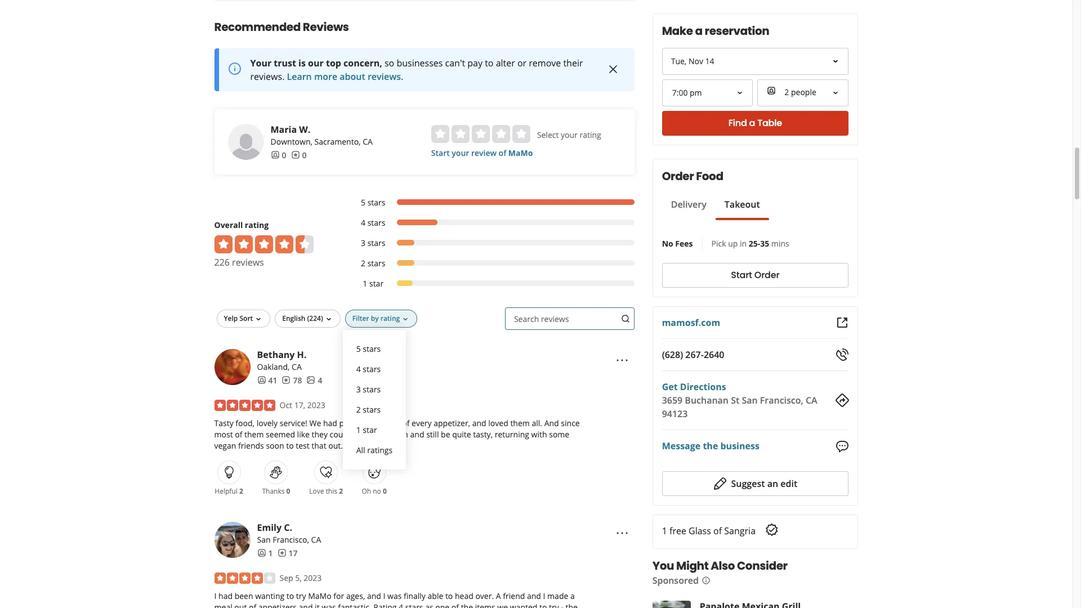 Task type: vqa. For each thing, say whether or not it's contained in the screenshot.


Task type: describe. For each thing, give the bounding box(es) containing it.
17
[[289, 548, 298, 559]]

ca inside emily c. san francisco, ca
[[311, 534, 321, 545]]

reviews element for w.
[[291, 150, 307, 161]]

0 vertical spatial vegan
[[386, 429, 408, 440]]

stars inside i had been wanting to try mamo for ages, and i was finally able to head over. a friend and i made a meal out of appetizers and it was fantastic. rating 4 stars as one of the items we wanted to try - th
[[405, 602, 423, 608]]

1 i from the left
[[214, 591, 217, 601]]

about
[[340, 70, 365, 83]]

filter reviews by 2 stars rating element
[[350, 258, 635, 269]]

filter by rating
[[352, 314, 400, 323]]

16 info v2 image
[[702, 577, 711, 586]]

filter reviews by 5 stars rating element
[[350, 197, 635, 208]]

5 stars button
[[352, 339, 397, 359]]

food
[[697, 168, 724, 184]]

been
[[235, 591, 253, 601]]

0 inside reviews element
[[302, 150, 307, 160]]

and
[[544, 418, 559, 428]]

0 horizontal spatial vegan
[[214, 440, 236, 451]]

ca inside "get directions 3659 buchanan st san francisco, ca 94123"
[[806, 394, 818, 407]]

san inside emily c. san francisco, ca
[[257, 534, 271, 545]]

order inside button
[[755, 269, 780, 282]]

suggest
[[732, 477, 766, 490]]

i had been wanting to try mamo for ages, and i was finally able to head over. a friend and i made a meal out of appetizers and it was fantastic. rating 4 stars as one of the items we wanted to try - th
[[214, 591, 578, 608]]

2 inside button
[[356, 404, 361, 415]]

24 message v2 image
[[836, 440, 849, 453]]

stars for the filter reviews by 5 stars rating element
[[368, 197, 386, 208]]

1 star for filter reviews by 1 star rating element
[[363, 278, 384, 289]]

an
[[768, 477, 779, 490]]

one inside i had been wanting to try mamo for ages, and i was finally able to head over. a friend and i made a meal out of appetizers and it was fantastic. rating 4 stars as one of the items we wanted to try - th
[[436, 602, 450, 608]]

for
[[334, 591, 344, 601]]

16 friends v2 image for maria
[[271, 151, 280, 160]]

of left every
[[402, 418, 410, 428]]

2 right this
[[339, 486, 343, 496]]

find a table
[[729, 117, 783, 130]]

takeout tab panel
[[663, 220, 770, 225]]

1 star for 1 star button
[[356, 425, 377, 435]]

41
[[268, 375, 277, 386]]

267-
[[686, 349, 704, 361]]

no
[[663, 238, 674, 249]]

free
[[670, 525, 687, 537]]

recommended
[[214, 19, 301, 35]]

or
[[518, 57, 527, 69]]

0 inside 'friends' element
[[282, 150, 286, 160]]

a for find
[[750, 117, 756, 130]]

had inside i had been wanting to try mamo for ages, and i was finally able to head over. a friend and i made a meal out of appetizers and it was fantastic. rating 4 stars as one of the items we wanted to try - th
[[219, 591, 233, 601]]

of down the food,
[[235, 429, 242, 440]]

tab list containing delivery
[[663, 198, 770, 220]]

24 check in v2 image
[[765, 523, 779, 537]]

rating element
[[431, 125, 531, 143]]

appetizer,
[[434, 418, 470, 428]]

thanks 0
[[262, 486, 290, 496]]

you might also consider
[[653, 558, 788, 574]]

and down every
[[410, 429, 424, 440]]

so businesses can't pay to alter or remove their reviews.
[[250, 57, 583, 83]]

to left -
[[540, 602, 547, 608]]

star for 1 star button
[[363, 425, 377, 435]]

bethany
[[257, 348, 295, 361]]

(2 reactions) element for helpful 2
[[239, 486, 243, 496]]

bethany h. link
[[257, 348, 307, 361]]

5 star rating image
[[214, 400, 275, 411]]

stars for 2 stars button
[[363, 404, 381, 415]]

get
[[663, 381, 678, 393]]

reviews for 226 reviews
[[232, 256, 264, 269]]

of right glass
[[714, 525, 722, 537]]

start for start order
[[732, 269, 753, 282]]

stars for 4 stars button
[[363, 364, 381, 374]]

3 stars button
[[352, 379, 397, 400]]

24 info v2 image
[[228, 62, 241, 76]]

ca inside maria w. downtown, sacramento, ca
[[363, 136, 373, 147]]

rating for select your rating
[[580, 129, 601, 140]]

2 right helpful
[[239, 486, 243, 496]]

16 chevron down v2 image
[[401, 315, 410, 324]]

buchanan
[[685, 394, 729, 407]]

made inside tasty food, lovely service! we had pretty much one of every appetizer, and loved them all. and since most of them seemed like they could be made vegan and still be quite tasty, returning with some vegan friends soon to test that out.
[[363, 429, 384, 440]]

of down "head" on the left bottom of page
[[452, 602, 459, 608]]

recommended reviews element
[[178, 0, 671, 608]]

this
[[326, 486, 337, 496]]

much
[[363, 418, 384, 428]]

1 be from the left
[[352, 429, 361, 440]]

4 stars for 'filter reviews by 4 stars rating' element
[[361, 217, 386, 228]]

3 for 3 stars button
[[356, 384, 361, 395]]

photo of emily c. image
[[214, 522, 250, 558]]

every
[[412, 418, 432, 428]]

friends element for maria w.
[[271, 150, 286, 161]]

filter reviews by 4 stars rating element
[[350, 217, 635, 229]]

1 star button
[[352, 420, 397, 440]]

thanks
[[262, 486, 285, 496]]

maria w. link
[[271, 123, 311, 136]]

1 vertical spatial them
[[245, 429, 264, 440]]

mamo inside i had been wanting to try mamo for ages, and i was finally able to head over. a friend and i made a meal out of appetizers and it was fantastic. rating 4 stars as one of the items we wanted to try - th
[[308, 591, 332, 601]]

english (224) button
[[275, 310, 341, 328]]

and up wanted
[[527, 591, 541, 601]]

5 stars for 5 stars button
[[356, 343, 381, 354]]

most
[[214, 429, 233, 440]]

suggest an edit
[[732, 477, 798, 490]]

food,
[[236, 418, 255, 428]]

and up tasty,
[[472, 418, 486, 428]]

friends element for emily c.
[[257, 548, 273, 559]]

head
[[455, 591, 474, 601]]

in
[[740, 238, 747, 249]]

0 horizontal spatial was
[[322, 602, 336, 608]]

17,
[[294, 400, 305, 410]]

francisco, inside emily c. san francisco, ca
[[273, 534, 309, 545]]

1 horizontal spatial try
[[549, 602, 559, 608]]

1 free glass of sangria
[[663, 525, 756, 537]]

friends element for bethany h.
[[257, 375, 277, 386]]

yelp sort
[[224, 314, 253, 323]]

san inside "get directions 3659 buchanan st san francisco, ca 94123"
[[742, 394, 758, 407]]

16 photos v2 image
[[307, 376, 316, 385]]

a inside i had been wanting to try mamo for ages, and i was finally able to head over. a friend and i made a meal out of appetizers and it was fantastic. rating 4 stars as one of the items we wanted to try - th
[[571, 591, 575, 601]]

that
[[312, 440, 326, 451]]

remove
[[529, 57, 561, 69]]

rating
[[374, 602, 397, 608]]

1 inside button
[[356, 425, 361, 435]]

4 star rating image
[[214, 573, 275, 584]]

1 left free
[[663, 525, 668, 537]]

start order
[[732, 269, 780, 282]]

1 up "filter"
[[363, 278, 367, 289]]

2023 for c.
[[304, 573, 322, 583]]

(628)
[[663, 349, 684, 361]]

4.5 star rating image
[[214, 235, 313, 253]]

to inside tasty food, lovely service! we had pretty much one of every appetizer, and loved them all. and since most of them seemed like they could be made vegan and still be quite tasty, returning with some vegan friends soon to test that out.
[[286, 440, 294, 451]]

like
[[297, 429, 310, 440]]

pick up in 25-35 mins
[[712, 238, 790, 249]]

and left it
[[299, 602, 313, 608]]

their
[[564, 57, 583, 69]]

bethany h. oakland, ca
[[257, 348, 307, 372]]

16 friends v2 image for emily
[[257, 549, 266, 558]]

4 inside button
[[356, 364, 361, 374]]

francisco, inside "get directions 3659 buchanan st san francisco, ca 94123"
[[761, 394, 804, 407]]

(0 reactions) element for oh no 0
[[383, 486, 387, 496]]

downtown,
[[271, 136, 313, 147]]

soon
[[266, 440, 284, 451]]

of right "review"
[[499, 147, 507, 158]]

select
[[537, 129, 559, 140]]

3 stars for 3 stars button
[[356, 384, 381, 395]]

sangria
[[725, 525, 756, 537]]

more
[[314, 70, 337, 83]]

message the business button
[[663, 440, 760, 453]]

stars for 'filter reviews by 4 stars rating' element
[[368, 217, 386, 228]]

no fees
[[663, 238, 693, 249]]

all ratings
[[356, 445, 393, 456]]

quite
[[452, 429, 471, 440]]

menu image for emily c.
[[616, 527, 629, 540]]



Task type: locate. For each thing, give the bounding box(es) containing it.
get directions 3659 buchanan st san francisco, ca 94123
[[663, 381, 818, 420]]

order down 35
[[755, 269, 780, 282]]

0 vertical spatial a
[[696, 23, 703, 39]]

0 vertical spatial rating
[[580, 129, 601, 140]]

friends element containing 0
[[271, 150, 286, 161]]

1 horizontal spatial francisco,
[[761, 394, 804, 407]]

0 horizontal spatial reviews.
[[250, 70, 285, 83]]

menu image
[[616, 354, 629, 368], [616, 527, 629, 540]]

1 vertical spatial try
[[549, 602, 559, 608]]

rating left 16 chevron down v2 image
[[381, 314, 400, 323]]

friends element left 16 review v2 icon
[[257, 548, 273, 559]]

overall
[[214, 219, 243, 230]]

try down sep 5, 2023
[[296, 591, 306, 601]]

learn more about reviews. link
[[287, 70, 404, 83]]

16 review v2 image
[[277, 549, 286, 558]]

Select a date text field
[[663, 48, 849, 75]]

1 vertical spatial had
[[219, 591, 233, 601]]

reviews element for h.
[[282, 375, 302, 386]]

3 i from the left
[[543, 591, 546, 601]]

16 review v2 image left 78
[[282, 376, 291, 385]]

(2 reactions) element
[[239, 486, 243, 496], [339, 486, 343, 496]]

and up the rating
[[367, 591, 381, 601]]

oct
[[280, 400, 292, 410]]

  text field
[[505, 307, 635, 330]]

could
[[330, 429, 350, 440]]

1 horizontal spatial (0 reactions) element
[[383, 486, 387, 496]]

them up friends
[[245, 429, 264, 440]]

order up delivery
[[663, 168, 694, 184]]

oh no 0
[[362, 486, 387, 496]]

226 reviews
[[214, 256, 264, 269]]

some
[[549, 429, 570, 440]]

16 chevron down v2 image right (224)
[[324, 315, 333, 324]]

san down emily
[[257, 534, 271, 545]]

1 vertical spatial made
[[548, 591, 569, 601]]

2 stars
[[361, 258, 386, 269], [356, 404, 381, 415]]

also
[[711, 558, 735, 574]]

2 stars for 2 stars button
[[356, 404, 381, 415]]

1 vertical spatial 4 stars
[[356, 364, 381, 374]]

0 vertical spatial san
[[742, 394, 758, 407]]

1 left much
[[356, 425, 361, 435]]

1 vertical spatial a
[[750, 117, 756, 130]]

one inside tasty food, lovely service! we had pretty much one of every appetizer, and loved them all. and since most of them seemed like they could be made vegan and still be quite tasty, returning with some vegan friends soon to test that out.
[[386, 418, 400, 428]]

0 horizontal spatial be
[[352, 429, 361, 440]]

4 stars for 4 stars button
[[356, 364, 381, 374]]

suggest an edit button
[[663, 471, 849, 496]]

star
[[369, 278, 384, 289], [363, 425, 377, 435]]

5 for 5 stars button
[[356, 343, 361, 354]]

1 horizontal spatial reviews
[[541, 314, 569, 324]]

star for filter reviews by 1 star rating element
[[369, 278, 384, 289]]

2 (2 reactions) element from the left
[[339, 486, 343, 496]]

menu image left free
[[616, 527, 629, 540]]

1 vertical spatial reviews element
[[282, 375, 302, 386]]

(0 reactions) element
[[286, 486, 290, 496], [383, 486, 387, 496]]

start down the in
[[732, 269, 753, 282]]

16 friends v2 image
[[271, 151, 280, 160], [257, 549, 266, 558]]

star inside button
[[363, 425, 377, 435]]

0 vertical spatial 3
[[361, 238, 366, 248]]

1 star up by
[[363, 278, 384, 289]]

pick
[[712, 238, 727, 249]]

24 phone v2 image
[[836, 348, 849, 362]]

reviews
[[232, 256, 264, 269], [541, 314, 569, 324]]

so
[[385, 57, 394, 69]]

16 chevron down v2 image inside yelp sort "dropdown button"
[[254, 315, 263, 324]]

2 vertical spatial rating
[[381, 314, 400, 323]]

photo of bethany h. image
[[214, 349, 250, 385]]

reviews element containing 17
[[277, 548, 298, 559]]

0 horizontal spatial reviews
[[232, 256, 264, 269]]

reviews element down emily c. san francisco, ca
[[277, 548, 298, 559]]

1 horizontal spatial one
[[436, 602, 450, 608]]

reviews right search
[[541, 314, 569, 324]]

2 menu image from the top
[[616, 527, 629, 540]]

0 horizontal spatial them
[[245, 429, 264, 440]]

filter
[[352, 314, 369, 323]]

3 stars inside filter reviews by 3 stars rating element
[[361, 238, 386, 248]]

0 horizontal spatial made
[[363, 429, 384, 440]]

2 horizontal spatial a
[[750, 117, 756, 130]]

0 vertical spatial start
[[431, 147, 450, 158]]

3 for filter reviews by 3 stars rating element
[[361, 238, 366, 248]]

0 horizontal spatial 16 chevron down v2 image
[[254, 315, 263, 324]]

1 vertical spatial vegan
[[214, 440, 236, 451]]

stars for the filter reviews by 2 stars rating element
[[368, 258, 386, 269]]

close image
[[607, 63, 620, 76]]

reviews element down downtown, on the top left of page
[[291, 150, 307, 161]]

stars for 3 stars button
[[363, 384, 381, 395]]

stars inside the filter reviews by 2 stars rating element
[[368, 258, 386, 269]]

friends element down downtown, on the top left of page
[[271, 150, 286, 161]]

pretty
[[339, 418, 361, 428]]

1 menu image from the top
[[616, 354, 629, 368]]

16 review v2 image
[[291, 151, 300, 160], [282, 376, 291, 385]]

1 vertical spatial reviews
[[541, 314, 569, 324]]

(0 reactions) element right thanks
[[286, 486, 290, 496]]

None radio
[[431, 125, 449, 143], [452, 125, 470, 143], [472, 125, 490, 143], [431, 125, 449, 143], [452, 125, 470, 143], [472, 125, 490, 143]]

1 vertical spatial order
[[755, 269, 780, 282]]

friend
[[503, 591, 525, 601]]

reviews
[[303, 19, 349, 35]]

message
[[663, 440, 701, 453]]

san right st
[[742, 394, 758, 407]]

oct 17, 2023
[[280, 400, 325, 410]]

search reviews
[[514, 314, 569, 324]]

out.
[[329, 440, 343, 451]]

4 inside i had been wanting to try mamo for ages, and i was finally able to head over. a friend and i made a meal out of appetizers and it was fantastic. rating 4 stars as one of the items we wanted to try - th
[[399, 602, 403, 608]]

1 vertical spatial was
[[322, 602, 336, 608]]

fantastic.
[[338, 602, 372, 608]]

reviews element containing 78
[[282, 375, 302, 386]]

0 vertical spatial 2 stars
[[361, 258, 386, 269]]

oakland,
[[257, 361, 290, 372]]

service!
[[280, 418, 307, 428]]

stars inside 5 stars button
[[363, 343, 381, 354]]

1 horizontal spatial 16 chevron down v2 image
[[324, 315, 333, 324]]

1 vertical spatial your
[[452, 147, 469, 158]]

all
[[356, 445, 365, 456]]

stars inside 3 stars button
[[363, 384, 381, 395]]

h.
[[297, 348, 307, 361]]

vegan down most
[[214, 440, 236, 451]]

stars inside 'filter reviews by 4 stars rating' element
[[368, 217, 386, 228]]

1 horizontal spatial had
[[323, 418, 337, 428]]

0 vertical spatial try
[[296, 591, 306, 601]]

st
[[732, 394, 740, 407]]

0 horizontal spatial 16 friends v2 image
[[257, 549, 266, 558]]

5 inside button
[[356, 343, 361, 354]]

had up meal
[[219, 591, 233, 601]]

1 left 16 review v2 icon
[[268, 548, 273, 559]]

3 stars inside 3 stars button
[[356, 384, 381, 395]]

1 horizontal spatial reviews.
[[368, 70, 404, 83]]

mamosf.com
[[663, 317, 721, 329]]

info alert
[[214, 48, 635, 91]]

1 horizontal spatial made
[[548, 591, 569, 601]]

friends element
[[271, 150, 286, 161], [257, 375, 277, 386], [257, 548, 273, 559]]

start left "review"
[[431, 147, 450, 158]]

1 vertical spatial 3 stars
[[356, 384, 381, 395]]

the inside i had been wanting to try mamo for ages, and i was finally able to head over. a friend and i made a meal out of appetizers and it was fantastic. rating 4 stars as one of the items we wanted to try - th
[[461, 602, 473, 608]]

by
[[371, 314, 379, 323]]

menu image for bethany h.
[[616, 354, 629, 368]]

filter reviews by 3 stars rating element
[[350, 238, 635, 249]]

0 horizontal spatial (0 reactions) element
[[286, 486, 290, 496]]

table
[[758, 117, 783, 130]]

5 stars for the filter reviews by 5 stars rating element
[[361, 197, 386, 208]]

1 horizontal spatial your
[[561, 129, 578, 140]]

sort
[[240, 314, 253, 323]]

all.
[[532, 418, 542, 428]]

reviews. down "your"
[[250, 70, 285, 83]]

trust
[[274, 57, 296, 69]]

1 vertical spatial 16 review v2 image
[[282, 376, 291, 385]]

0 horizontal spatial the
[[461, 602, 473, 608]]

0 horizontal spatial mamo
[[308, 591, 332, 601]]

0 vertical spatial 5 stars
[[361, 197, 386, 208]]

0 vertical spatial order
[[663, 168, 694, 184]]

to
[[485, 57, 494, 69], [286, 440, 294, 451], [287, 591, 294, 601], [446, 591, 453, 601], [540, 602, 547, 608]]

reviews element
[[291, 150, 307, 161], [282, 375, 302, 386], [277, 548, 298, 559]]

rating inside dropdown button
[[381, 314, 400, 323]]

search image
[[621, 314, 630, 323]]

1 horizontal spatial be
[[441, 429, 450, 440]]

0 vertical spatial made
[[363, 429, 384, 440]]

with
[[532, 429, 547, 440]]

the inside button
[[703, 440, 719, 453]]

edit
[[781, 477, 798, 490]]

0 horizontal spatial i
[[214, 591, 217, 601]]

stars inside 4 stars button
[[363, 364, 381, 374]]

16 review v2 image for bethany
[[282, 376, 291, 385]]

reviews element for c.
[[277, 548, 298, 559]]

3 inside button
[[356, 384, 361, 395]]

94123
[[663, 408, 688, 420]]

0 vertical spatial was
[[388, 591, 402, 601]]

star up filter by rating
[[369, 278, 384, 289]]

find
[[729, 117, 748, 130]]

vegan up 'ratings'
[[386, 429, 408, 440]]

make a reservation
[[663, 23, 770, 39]]

5 for the filter reviews by 5 stars rating element
[[361, 197, 366, 208]]

1 vertical spatial rating
[[245, 219, 269, 230]]

ca inside bethany h. oakland, ca
[[292, 361, 302, 372]]

0 vertical spatial 16 review v2 image
[[291, 151, 300, 160]]

1 vertical spatial menu image
[[616, 527, 629, 540]]

wanted
[[510, 602, 538, 608]]

0 vertical spatial friends element
[[271, 150, 286, 161]]

tab list
[[663, 198, 770, 220]]

ages,
[[346, 591, 365, 601]]

is
[[299, 57, 306, 69]]

concern,
[[344, 57, 382, 69]]

your for select
[[561, 129, 578, 140]]

78
[[293, 375, 302, 386]]

1 horizontal spatial them
[[511, 418, 530, 428]]

was right it
[[322, 602, 336, 608]]

oh
[[362, 486, 371, 496]]

4 inside photos element
[[318, 375, 322, 386]]

0 vertical spatial your
[[561, 129, 578, 140]]

businesses
[[397, 57, 443, 69]]

try left -
[[549, 602, 559, 608]]

made up -
[[548, 591, 569, 601]]

i
[[214, 591, 217, 601], [383, 591, 386, 601], [543, 591, 546, 601]]

to up appetizers
[[287, 591, 294, 601]]

0 vertical spatial reviews element
[[291, 150, 307, 161]]

1 star inside button
[[356, 425, 377, 435]]

0 vertical spatial them
[[511, 418, 530, 428]]

glass
[[689, 525, 712, 537]]

3 stars for filter reviews by 3 stars rating element
[[361, 238, 386, 248]]

1 (0 reactions) element from the left
[[286, 486, 290, 496]]

0 horizontal spatial francisco,
[[273, 534, 309, 545]]

1 horizontal spatial 16 friends v2 image
[[271, 151, 280, 160]]

c.
[[284, 521, 292, 534]]

16 chevron down v2 image right sort
[[254, 315, 263, 324]]

our
[[308, 57, 324, 69]]

16 friends v2 image left 16 review v2 icon
[[257, 549, 266, 558]]

as
[[425, 602, 434, 608]]

learn
[[287, 70, 312, 83]]

1 vertical spatial 2 stars
[[356, 404, 381, 415]]

2 stars button
[[352, 400, 397, 420]]

  text field inside recommended reviews element
[[505, 307, 635, 330]]

sep
[[280, 573, 293, 583]]

1 vertical spatial star
[[363, 425, 377, 435]]

stars inside 2 stars button
[[363, 404, 381, 415]]

items
[[475, 602, 496, 608]]

top
[[326, 57, 341, 69]]

to right pay
[[485, 57, 494, 69]]

0 vertical spatial 4 stars
[[361, 217, 386, 228]]

1 horizontal spatial i
[[383, 591, 386, 601]]

w.
[[299, 123, 311, 136]]

1 vertical spatial start
[[732, 269, 753, 282]]

your right select
[[561, 129, 578, 140]]

ca up sep 5, 2023
[[311, 534, 321, 545]]

stars inside the filter reviews by 5 stars rating element
[[368, 197, 386, 208]]

24 pencil v2 image
[[714, 477, 727, 490]]

filter reviews by 1 star rating element
[[350, 278, 635, 289]]

0 vertical spatial had
[[323, 418, 337, 428]]

0 vertical spatial 5
[[361, 197, 366, 208]]

out
[[235, 602, 247, 608]]

0 horizontal spatial your
[[452, 147, 469, 158]]

start inside recommended reviews element
[[431, 147, 450, 158]]

be right still
[[441, 429, 450, 440]]

16 review v2 image down downtown, on the top left of page
[[291, 151, 300, 160]]

mamo up it
[[308, 591, 332, 601]]

no
[[373, 486, 381, 496]]

0 vertical spatial menu image
[[616, 354, 629, 368]]

to right able
[[446, 591, 453, 601]]

mamo right "review"
[[509, 147, 533, 158]]

select your rating
[[537, 129, 601, 140]]

start inside button
[[732, 269, 753, 282]]

ca left 24 directions v2 image
[[806, 394, 818, 407]]

2 up pretty
[[356, 404, 361, 415]]

a
[[496, 591, 501, 601]]

1 (2 reactions) element from the left
[[239, 486, 243, 496]]

16 friends v2 image down downtown, on the top left of page
[[271, 151, 280, 160]]

ca down h.
[[292, 361, 302, 372]]

(2 reactions) element right this
[[339, 486, 343, 496]]

had up could
[[323, 418, 337, 428]]

1 star up all
[[356, 425, 377, 435]]

friends element down oakland, at the bottom left of page
[[257, 375, 277, 386]]

seemed
[[266, 429, 295, 440]]

1 vertical spatial friends element
[[257, 375, 277, 386]]

2 16 chevron down v2 image from the left
[[324, 315, 333, 324]]

had inside tasty food, lovely service! we had pretty much one of every appetizer, and loved them all. and since most of them seemed like they could be made vegan and still be quite tasty, returning with some vegan friends soon to test that out.
[[323, 418, 337, 428]]

tasty,
[[473, 429, 493, 440]]

menu image down search image
[[616, 354, 629, 368]]

1 vertical spatial 16 friends v2 image
[[257, 549, 266, 558]]

stars inside filter reviews by 3 stars rating element
[[368, 238, 386, 248]]

i right friend
[[543, 591, 546, 601]]

1 horizontal spatial the
[[703, 440, 719, 453]]

star down 2 stars button
[[363, 425, 377, 435]]

you
[[653, 558, 675, 574]]

4 stars button
[[352, 359, 397, 379]]

english
[[282, 314, 306, 323]]

i up meal
[[214, 591, 217, 601]]

photo of maria w. image
[[228, 124, 264, 160]]

takeout
[[725, 198, 761, 211]]

(no rating) image
[[431, 125, 531, 143]]

up
[[729, 238, 738, 249]]

2 stars for the filter reviews by 2 stars rating element
[[361, 258, 386, 269]]

reviews. down the so
[[368, 70, 404, 83]]

0 vertical spatial reviews
[[232, 256, 264, 269]]

rating right select
[[580, 129, 601, 140]]

order food
[[663, 168, 724, 184]]

1 16 chevron down v2 image from the left
[[254, 315, 263, 324]]

yelp
[[224, 314, 238, 323]]

1 vertical spatial 1 star
[[356, 425, 377, 435]]

2 reviews. from the left
[[368, 70, 404, 83]]

the down "head" on the left bottom of page
[[461, 602, 473, 608]]

your for start
[[452, 147, 469, 158]]

1 horizontal spatial mamo
[[509, 147, 533, 158]]

0 vertical spatial 16 friends v2 image
[[271, 151, 280, 160]]

1 horizontal spatial was
[[388, 591, 402, 601]]

to inside 'so businesses can't pay to alter or remove their reviews.'
[[485, 57, 494, 69]]

one right much
[[386, 418, 400, 428]]

francisco, right st
[[761, 394, 804, 407]]

2 be from the left
[[441, 429, 450, 440]]

1 vertical spatial san
[[257, 534, 271, 545]]

1 vertical spatial 5 stars
[[356, 343, 381, 354]]

(2 reactions) element for love this 2
[[339, 486, 343, 496]]

start for start your review of mamo
[[431, 147, 450, 158]]

them up returning
[[511, 418, 530, 428]]

francisco,
[[761, 394, 804, 407], [273, 534, 309, 545]]

2 horizontal spatial i
[[543, 591, 546, 601]]

the right message
[[703, 440, 719, 453]]

photos element
[[307, 375, 322, 386]]

reviews. inside 'so businesses can't pay to alter or remove their reviews.'
[[250, 70, 285, 83]]

pay
[[468, 57, 483, 69]]

be down pretty
[[352, 429, 361, 440]]

2 stars up by
[[361, 258, 386, 269]]

love
[[309, 486, 324, 496]]

reviews element containing 0
[[291, 150, 307, 161]]

your left "review"
[[452, 147, 469, 158]]

to left test
[[286, 440, 294, 451]]

english (224)
[[282, 314, 323, 323]]

(2 reactions) element right helpful
[[239, 486, 243, 496]]

None radio
[[492, 125, 510, 143], [512, 125, 531, 143], [492, 125, 510, 143], [512, 125, 531, 143]]

2 stars up much
[[356, 404, 381, 415]]

reservation
[[705, 23, 770, 39]]

(0 reactions) element right no on the bottom left of page
[[383, 486, 387, 496]]

0 horizontal spatial one
[[386, 418, 400, 428]]

delivery
[[672, 198, 707, 211]]

16 chevron down v2 image inside english (224) dropdown button
[[324, 315, 333, 324]]

16 review v2 image for maria
[[291, 151, 300, 160]]

reviews down 4.5 star rating image
[[232, 256, 264, 269]]

(0 reactions) element for thanks 0
[[286, 486, 290, 496]]

2023 right 5,
[[304, 573, 322, 583]]

16 chevron down v2 image for (224)
[[324, 315, 333, 324]]

was up the rating
[[388, 591, 402, 601]]

5 stars inside button
[[356, 343, 381, 354]]

i up the rating
[[383, 591, 386, 601]]

friends element containing 41
[[257, 375, 277, 386]]

made inside i had been wanting to try mamo for ages, and i was finally able to head over. a friend and i made a meal out of appetizers and it was fantastic. rating 4 stars as one of the items we wanted to try - th
[[548, 591, 569, 601]]

24 external link v2 image
[[836, 316, 849, 330]]

0 vertical spatial 3 stars
[[361, 238, 386, 248]]

None field
[[758, 79, 849, 106], [664, 81, 752, 105], [758, 79, 849, 106], [664, 81, 752, 105]]

1 horizontal spatial order
[[755, 269, 780, 282]]

0 vertical spatial one
[[386, 418, 400, 428]]

2 (0 reactions) element from the left
[[383, 486, 387, 496]]

reviews element right 41
[[282, 375, 302, 386]]

friends
[[238, 440, 264, 451]]

0 horizontal spatial had
[[219, 591, 233, 601]]

of right "out"
[[249, 602, 256, 608]]

(224)
[[307, 314, 323, 323]]

0 vertical spatial 1 star
[[363, 278, 384, 289]]

0 horizontal spatial rating
[[245, 219, 269, 230]]

1 vertical spatial 5
[[356, 343, 361, 354]]

16 friends v2 image
[[257, 376, 266, 385]]

start order button
[[663, 263, 849, 288]]

2 i from the left
[[383, 591, 386, 601]]

4 stars inside button
[[356, 364, 381, 374]]

stars for filter reviews by 3 stars rating element
[[368, 238, 386, 248]]

directions
[[681, 381, 727, 393]]

1 vertical spatial the
[[461, 602, 473, 608]]

1 vertical spatial one
[[436, 602, 450, 608]]

1 horizontal spatial a
[[696, 23, 703, 39]]

a for make
[[696, 23, 703, 39]]

rating for filter by rating
[[381, 314, 400, 323]]

24 directions v2 image
[[836, 394, 849, 407]]

2023 for h.
[[307, 400, 325, 410]]

rating up 4.5 star rating image
[[245, 219, 269, 230]]

(628) 267-2640
[[663, 349, 725, 361]]

lovely
[[257, 418, 278, 428]]

your
[[250, 57, 272, 69]]

stars for 5 stars button
[[363, 343, 381, 354]]

2 up "filter"
[[361, 258, 366, 269]]

1 reviews. from the left
[[250, 70, 285, 83]]

16 chevron down v2 image for sort
[[254, 315, 263, 324]]

emily c. san francisco, ca
[[257, 521, 321, 545]]

one down able
[[436, 602, 450, 608]]

16 chevron down v2 image
[[254, 315, 263, 324], [324, 315, 333, 324]]

overall rating
[[214, 219, 269, 230]]

0 vertical spatial mamo
[[509, 147, 533, 158]]

reviews for search reviews
[[541, 314, 569, 324]]

sep 5, 2023
[[280, 573, 322, 583]]

0 vertical spatial 2023
[[307, 400, 325, 410]]

2 stars inside button
[[356, 404, 381, 415]]

0 horizontal spatial a
[[571, 591, 575, 601]]

1 vertical spatial 2023
[[304, 573, 322, 583]]

2023 right '17,'
[[307, 400, 325, 410]]

2 vertical spatial friends element
[[257, 548, 273, 559]]

0 horizontal spatial order
[[663, 168, 694, 184]]

francisco, down c.
[[273, 534, 309, 545]]

tasty
[[214, 418, 234, 428]]

2 vertical spatial a
[[571, 591, 575, 601]]

friends element containing 1
[[257, 548, 273, 559]]

1 vertical spatial 3
[[356, 384, 361, 395]]

ca right "sacramento,"
[[363, 136, 373, 147]]

made down much
[[363, 429, 384, 440]]

0 vertical spatial francisco,
[[761, 394, 804, 407]]



